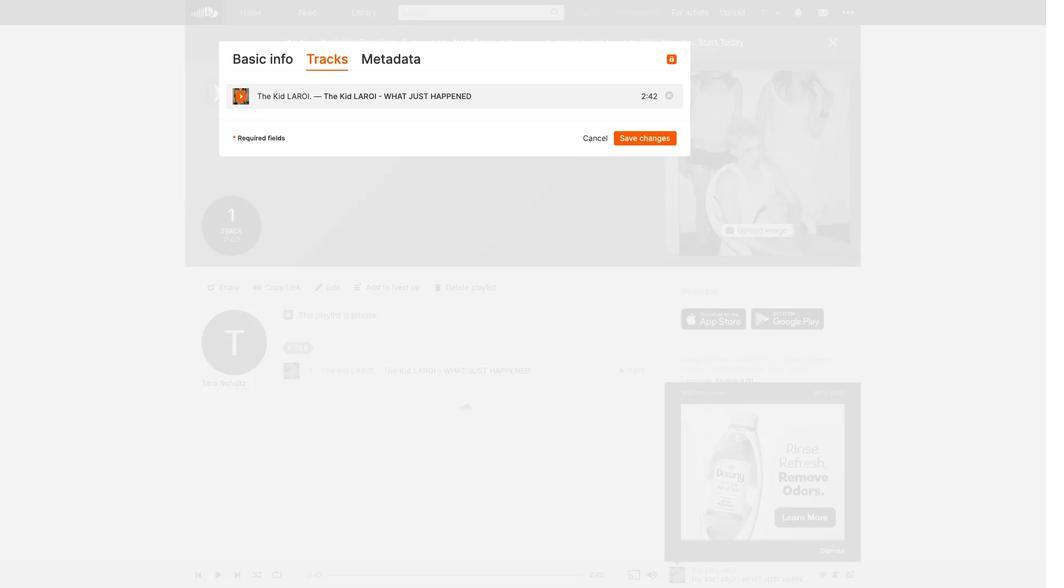 Task type: locate. For each thing, give the bounding box(es) containing it.
to left get
[[489, 37, 497, 47]]

for artists
[[672, 8, 709, 17]]

playlist for this
[[316, 311, 341, 320]]

0 horizontal spatial cookie
[[735, 356, 757, 364]]

1 track 2:42
[[221, 205, 242, 244]]

try next pro link
[[610, 0, 666, 25]]

heard
[[581, 37, 603, 47]]

artists
[[685, 8, 709, 17]]

today
[[720, 37, 744, 47]]

1 horizontal spatial tara
[[241, 100, 259, 111]]

cancel
[[583, 134, 608, 143]]

2:42
[[641, 92, 658, 101], [223, 235, 240, 244]]

just for the kid laroi. — the kid laroi - what just happened
[[409, 92, 428, 101]]

2:42 down ago
[[641, 92, 658, 101]]

tara schultz's avatar element right upload link
[[756, 5, 770, 20]]

1 vertical spatial pro
[[474, 37, 487, 47]]

ago
[[633, 76, 648, 87]]

1 horizontal spatial laroi
[[413, 366, 436, 375]]

None search field
[[393, 0, 570, 25]]

0 horizontal spatial next
[[453, 37, 471, 47]]

what for —
[[384, 92, 407, 101]]

1 vertical spatial schultz
[[220, 379, 246, 388]]

1 try from the left
[[576, 8, 587, 17]]

to right up
[[629, 37, 637, 47]]

0 vertical spatial playlist
[[471, 282, 496, 292]]

cookie for manager
[[784, 356, 806, 364]]

playlist left is
[[316, 311, 341, 320]]

upload for upload image
[[737, 226, 763, 235]]

1 horizontal spatial next
[[629, 8, 646, 17]]

236k
[[626, 367, 645, 375]]

1 horizontal spatial what
[[443, 366, 466, 375]]

1 inside 1 track 2:42
[[226, 205, 237, 226]]

pro left get
[[474, 37, 487, 47]]

cookie up the resources
[[735, 356, 757, 364]]

tara schultz link
[[241, 100, 292, 111], [202, 379, 246, 389]]

0 horizontal spatial tara
[[202, 379, 217, 388]]

to
[[443, 37, 451, 47], [489, 37, 497, 47], [629, 37, 637, 47]]

up
[[617, 37, 627, 47]]

legal link
[[681, 356, 698, 364]]

0 vertical spatial 1
[[226, 205, 237, 226]]

1 horizontal spatial just
[[468, 366, 487, 375]]

manager
[[808, 356, 835, 364]]

library link
[[336, 0, 393, 25]]

0 horizontal spatial schultz
[[220, 379, 246, 388]]

the kid laroi - what just happened element down r&b link at left
[[283, 363, 300, 379]]

0 horizontal spatial just
[[409, 92, 428, 101]]

0 vertical spatial pro
[[648, 8, 661, 17]]

playlist for delete
[[471, 282, 496, 292]]

home
[[240, 8, 262, 17]]

0 vertical spatial 2:42
[[641, 92, 658, 101]]

laroi.
[[287, 92, 312, 101], [351, 366, 375, 375]]

go
[[681, 287, 691, 296]]

cookie up charts
[[784, 356, 806, 364]]

next down the search search field
[[453, 37, 471, 47]]

pro
[[648, 8, 661, 17], [474, 37, 487, 47]]

the
[[257, 92, 271, 101], [324, 92, 338, 101], [321, 366, 335, 375], [383, 366, 397, 375]]

1 vertical spatial 1
[[308, 366, 313, 375]]

1 cookie from the left
[[735, 356, 757, 364]]

1 horizontal spatial cookie
[[784, 356, 806, 364]]

to right subscribe
[[443, 37, 451, 47]]

0 vertical spatial just
[[409, 92, 428, 101]]

what for -
[[443, 366, 466, 375]]

1 horizontal spatial try
[[616, 8, 627, 17]]

0 vertical spatial tara schultz link
[[241, 100, 292, 111]]

laroi
[[354, 92, 376, 101], [413, 366, 436, 375]]

pro left for
[[648, 8, 661, 17]]

cookie manager imprint
[[681, 356, 835, 373]]

the kid laroi. link
[[321, 366, 375, 375]]

copy
[[265, 282, 284, 292]]

playlist right delete
[[471, 282, 496, 292]]

1 horizontal spatial 2:42
[[641, 92, 658, 101]]

privacy link
[[705, 356, 728, 364]]

next
[[629, 8, 646, 17], [453, 37, 471, 47]]

0 horizontal spatial tara schultz's avatar element
[[202, 310, 267, 375]]

now available: first fans. subscribe to next pro to get your next upload heard by up to 100+ listeners. start today
[[300, 37, 744, 47]]

laroi for -
[[413, 366, 436, 375]]

1 vertical spatial just
[[468, 366, 487, 375]]

1 horizontal spatial schultz
[[261, 100, 292, 111]]

—
[[314, 92, 321, 101]]

artist resources
[[710, 365, 762, 373]]

try
[[576, 8, 587, 17], [616, 8, 627, 17]]

upload
[[720, 8, 745, 17], [737, 226, 763, 235]]

0 horizontal spatial to
[[443, 37, 451, 47]]

upload image
[[737, 226, 787, 235]]

what
[[384, 92, 407, 101], [443, 366, 466, 375]]

0 vertical spatial schultz
[[261, 100, 292, 111]]

next
[[533, 37, 550, 47]]

0 vertical spatial next
[[629, 8, 646, 17]]

1 vertical spatial upload
[[737, 226, 763, 235]]

1 horizontal spatial tara schultz's avatar element
[[756, 5, 770, 20]]

0 vertical spatial laroi
[[354, 92, 376, 101]]

try inside "link"
[[616, 8, 627, 17]]

this playlist is private.
[[299, 311, 378, 320]]

cookie for policy
[[735, 356, 757, 364]]

minutes
[[598, 76, 630, 87]]

legal
[[681, 356, 698, 364]]

save
[[620, 134, 637, 143]]

save changes
[[620, 134, 670, 143]]

tirtiual tara schultz
[[241, 78, 292, 111]]

charts language: english (us)
[[681, 365, 811, 385]]

delete playlist
[[446, 282, 496, 292]]

0 horizontal spatial laroi
[[354, 92, 376, 101]]

1 vertical spatial what
[[443, 366, 466, 375]]

english
[[715, 377, 738, 385]]

1 horizontal spatial happened
[[490, 366, 530, 375]]

1 horizontal spatial the kid laroi - what just happened element
[[283, 363, 300, 379]]

0 horizontal spatial try
[[576, 8, 587, 17]]

0 horizontal spatial laroi.
[[287, 92, 312, 101]]

next up the 100+
[[629, 8, 646, 17]]

start today link
[[698, 37, 744, 47]]

0 vertical spatial tara schultz's avatar element
[[756, 5, 770, 20]]

listeners.
[[661, 37, 696, 47]]

playlist inside button
[[471, 282, 496, 292]]

1 horizontal spatial to
[[489, 37, 497, 47]]

cookie manager link
[[784, 356, 835, 364]]

2:42 up share
[[223, 235, 240, 244]]

try left 'go+'
[[576, 8, 587, 17]]

1 vertical spatial happened
[[490, 366, 530, 375]]

the kid laroi - what just happened element
[[233, 88, 249, 105], [283, 363, 300, 379]]

1 down r&b
[[308, 366, 313, 375]]

0 horizontal spatial playlist
[[316, 311, 341, 320]]

1 horizontal spatial playlist
[[471, 282, 496, 292]]

laroi. for -
[[351, 366, 375, 375]]

0 vertical spatial upload
[[720, 8, 745, 17]]

available:
[[320, 37, 357, 47]]

image
[[765, 226, 787, 235]]

Search search field
[[398, 5, 565, 20]]

1
[[226, 205, 237, 226], [308, 366, 313, 375]]

2 horizontal spatial to
[[629, 37, 637, 47]]

1 horizontal spatial pro
[[648, 8, 661, 17]]

the kid laroi - what just happened link
[[383, 366, 530, 375]]

tirtiual
[[241, 78, 284, 94]]

upload inside button
[[737, 226, 763, 235]]

upload link
[[714, 0, 751, 25]]

- for —
[[378, 92, 382, 101]]

cookie inside cookie manager imprint
[[784, 356, 806, 364]]

try for try go+
[[576, 8, 587, 17]]

1 horizontal spatial 1
[[308, 366, 313, 375]]

(us)
[[740, 377, 754, 385]]

1 vertical spatial laroi.
[[351, 366, 375, 375]]

feed
[[299, 8, 316, 17]]

-
[[378, 92, 382, 101], [378, 366, 381, 375], [438, 366, 441, 375]]

0 vertical spatial tara
[[241, 100, 259, 111]]

2 try from the left
[[616, 8, 627, 17]]

2 cookie from the left
[[784, 356, 806, 364]]

1 vertical spatial laroi
[[413, 366, 436, 375]]

home link
[[223, 0, 279, 25]]

try go+ link
[[570, 0, 610, 25]]

happened
[[431, 92, 472, 101], [490, 366, 530, 375]]

track
[[221, 227, 242, 235]]

0 horizontal spatial 2:42
[[223, 235, 240, 244]]

try next pro
[[616, 8, 661, 17]]

tara schultz's avatar element up tara schultz
[[202, 310, 267, 375]]

1 vertical spatial tara schultz link
[[202, 379, 246, 389]]

0 vertical spatial happened
[[431, 92, 472, 101]]

feed link
[[279, 0, 336, 25]]

0 vertical spatial the kid laroi - what just happened element
[[233, 88, 249, 105]]

1 vertical spatial playlist
[[316, 311, 341, 320]]

0 vertical spatial what
[[384, 92, 407, 101]]

1 up 'track'
[[226, 205, 237, 226]]

try right 'go+'
[[616, 8, 627, 17]]

the kid laroi - what just happened element down basic on the left
[[233, 88, 249, 105]]

0 vertical spatial laroi.
[[287, 92, 312, 101]]

laroi for —
[[354, 92, 376, 101]]

upload up today
[[720, 8, 745, 17]]

1 vertical spatial 2:42
[[223, 235, 240, 244]]

0 horizontal spatial what
[[384, 92, 407, 101]]

1 horizontal spatial laroi.
[[351, 366, 375, 375]]

0 horizontal spatial 1
[[226, 205, 237, 226]]

0 horizontal spatial happened
[[431, 92, 472, 101]]

private.
[[351, 311, 378, 320]]

upload left image
[[737, 226, 763, 235]]

info
[[270, 51, 293, 67]]

first
[[359, 37, 377, 47]]

tara schultz's avatar element
[[756, 5, 770, 20], [202, 310, 267, 375]]

1 to from the left
[[443, 37, 451, 47]]

1 vertical spatial tara
[[202, 379, 217, 388]]

go mobile
[[681, 287, 717, 296]]

tirtiual element
[[665, 71, 850, 256]]

tara inside tirtiual tara schultz
[[241, 100, 259, 111]]



Task type: describe. For each thing, give the bounding box(es) containing it.
happened for the kid laroi. - the kid laroi - what just happened
[[490, 366, 530, 375]]

1 vertical spatial tara schultz's avatar element
[[202, 310, 267, 375]]

1 for 1 track 2:42
[[226, 205, 237, 226]]

blog link
[[769, 365, 783, 373]]

delete
[[446, 282, 469, 292]]

tara schultz
[[202, 379, 246, 388]]

try go+
[[576, 8, 605, 17]]

library
[[352, 8, 377, 17]]

save changes button
[[614, 132, 677, 146]]

upload image button
[[721, 223, 794, 238]]

blog
[[769, 365, 783, 373]]

language:
[[681, 377, 714, 385]]

cookie policy link
[[735, 356, 777, 364]]

upload
[[553, 37, 579, 47]]

share
[[218, 282, 239, 292]]

your
[[514, 37, 531, 47]]

metadata link
[[361, 49, 421, 71]]

copy link
[[265, 282, 301, 292]]

* required fields
[[233, 134, 285, 142]]

imprint
[[681, 365, 703, 373]]

the kid laroi. — the kid laroi - what just happened
[[257, 92, 472, 101]]

start
[[698, 37, 718, 47]]

basic info link
[[233, 49, 293, 71]]

metadata
[[361, 51, 421, 67]]

2 to from the left
[[489, 37, 497, 47]]

schultz inside tirtiual tara schultz
[[261, 100, 292, 111]]

pro inside "link"
[[648, 8, 661, 17]]

edit button
[[310, 280, 347, 294]]

copy link button
[[249, 280, 307, 294]]

go+
[[589, 8, 605, 17]]

mobile
[[693, 287, 717, 296]]

changes
[[640, 134, 670, 143]]

privacy
[[705, 356, 728, 364]]

r&b link
[[283, 342, 313, 354]]

resources
[[729, 365, 762, 373]]

upload for upload
[[720, 8, 745, 17]]

- for -
[[438, 366, 441, 375]]

r&b
[[294, 343, 308, 352]]

0 horizontal spatial pro
[[474, 37, 487, 47]]

cookie policy
[[735, 356, 777, 364]]

delete playlist button
[[429, 280, 503, 294]]

share button
[[202, 280, 246, 294]]

required
[[238, 134, 266, 142]]

*
[[233, 134, 236, 142]]

happened for the kid laroi. — the kid laroi - what just happened
[[431, 92, 472, 101]]

is
[[343, 311, 349, 320]]

just for the kid laroi. - the kid laroi - what just happened
[[468, 366, 487, 375]]

link
[[286, 282, 301, 292]]

1 for 1
[[308, 366, 313, 375]]

laroi. for —
[[287, 92, 312, 101]]

3 to from the left
[[629, 37, 637, 47]]

6
[[590, 76, 595, 87]]

1 vertical spatial the kid laroi - what just happened element
[[283, 363, 300, 379]]

tracks link
[[306, 49, 348, 71]]

for artists link
[[666, 0, 714, 25]]

for
[[672, 8, 683, 17]]

100+
[[639, 37, 659, 47]]

artist resources link
[[710, 365, 762, 373]]

2:42 inside 1 track 2:42
[[223, 235, 240, 244]]

get
[[499, 37, 512, 47]]

charts
[[790, 365, 811, 373]]

policy
[[758, 356, 777, 364]]

fields
[[268, 134, 285, 142]]

now
[[300, 37, 318, 47]]

1 vertical spatial next
[[453, 37, 471, 47]]

imprint link
[[681, 365, 703, 373]]

try for try next pro
[[616, 8, 627, 17]]

edit
[[326, 282, 340, 292]]

basic info
[[233, 51, 293, 67]]

by
[[606, 37, 615, 47]]

cancel button
[[578, 132, 614, 146]]

subscribe
[[402, 37, 441, 47]]

fans.
[[379, 37, 400, 47]]

artist
[[710, 365, 727, 373]]

this
[[299, 311, 314, 320]]

next inside "link"
[[629, 8, 646, 17]]

6 minutes ago
[[590, 76, 648, 87]]

0 horizontal spatial the kid laroi - what just happened element
[[233, 88, 249, 105]]

charts link
[[790, 365, 811, 373]]



Task type: vqa. For each thing, say whether or not it's contained in the screenshot.
—
yes



